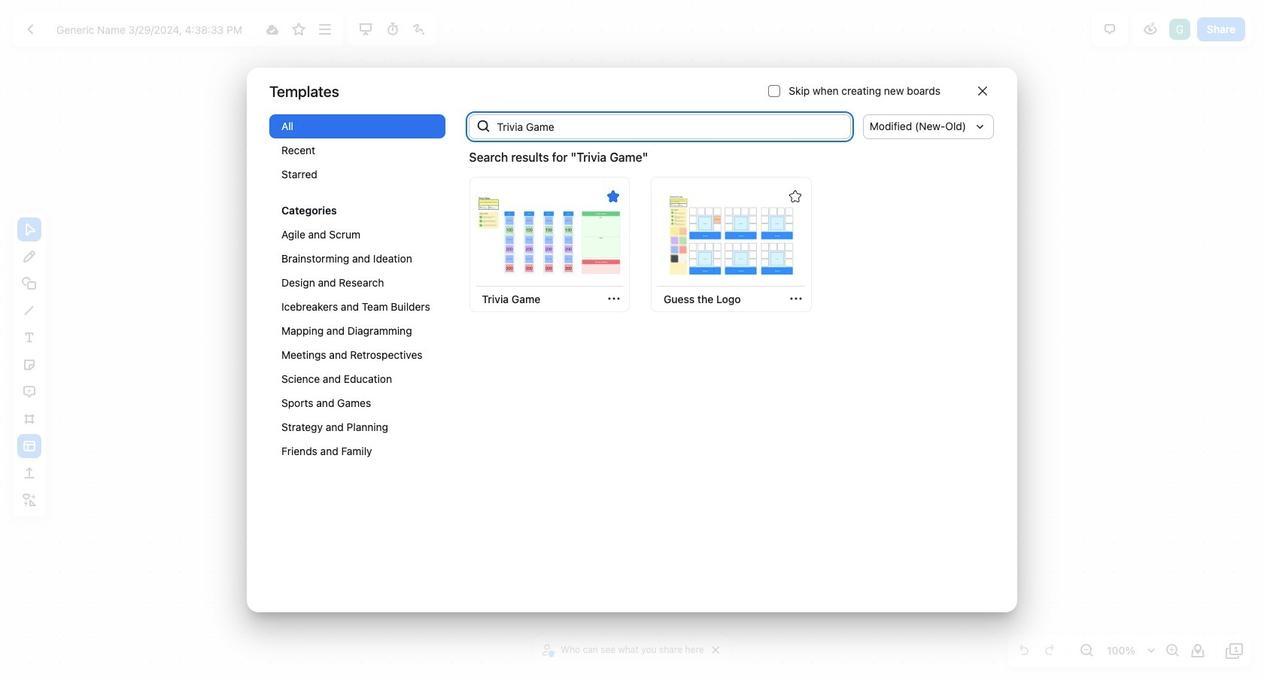 Task type: describe. For each thing, give the bounding box(es) containing it.
timer image
[[383, 20, 402, 38]]

pages image
[[1226, 642, 1244, 660]]

thumbnail for trivia game image
[[478, 193, 621, 277]]

star this whiteboard image inside the card for template guess the logo element
[[789, 190, 801, 202]]

zoom out image
[[1078, 642, 1096, 660]]

card for template trivia game element
[[469, 176, 630, 312]]

Search Templates in All text field
[[491, 115, 851, 139]]

comment panel image
[[1101, 20, 1119, 38]]

laser image
[[410, 20, 428, 38]]

0 horizontal spatial star this whiteboard image
[[290, 20, 308, 38]]



Task type: locate. For each thing, give the bounding box(es) containing it.
close image
[[712, 646, 720, 654]]

1 vertical spatial star this whiteboard image
[[789, 190, 801, 202]]

0 vertical spatial star this whiteboard image
[[290, 20, 308, 38]]

presentation image
[[357, 20, 375, 38]]

list item
[[1168, 17, 1192, 41]]

dashboard image
[[22, 20, 40, 38]]

categories element
[[269, 115, 445, 479]]

close image
[[978, 87, 987, 96]]

more options image
[[316, 20, 334, 38]]

zoom in image
[[1163, 642, 1181, 660]]

unstar this whiteboard image
[[607, 190, 619, 202]]

list
[[1168, 17, 1192, 41]]

star this whiteboard image
[[290, 20, 308, 38], [789, 190, 801, 202]]

card for template guess the logo element
[[651, 176, 812, 312]]

1 horizontal spatial star this whiteboard image
[[789, 190, 801, 202]]

status
[[469, 148, 648, 166]]

thumbnail for guess the logo image
[[660, 193, 803, 277]]

Document name text field
[[45, 17, 258, 41]]



Task type: vqa. For each thing, say whether or not it's contained in the screenshot.
the Zoom In image
yes



